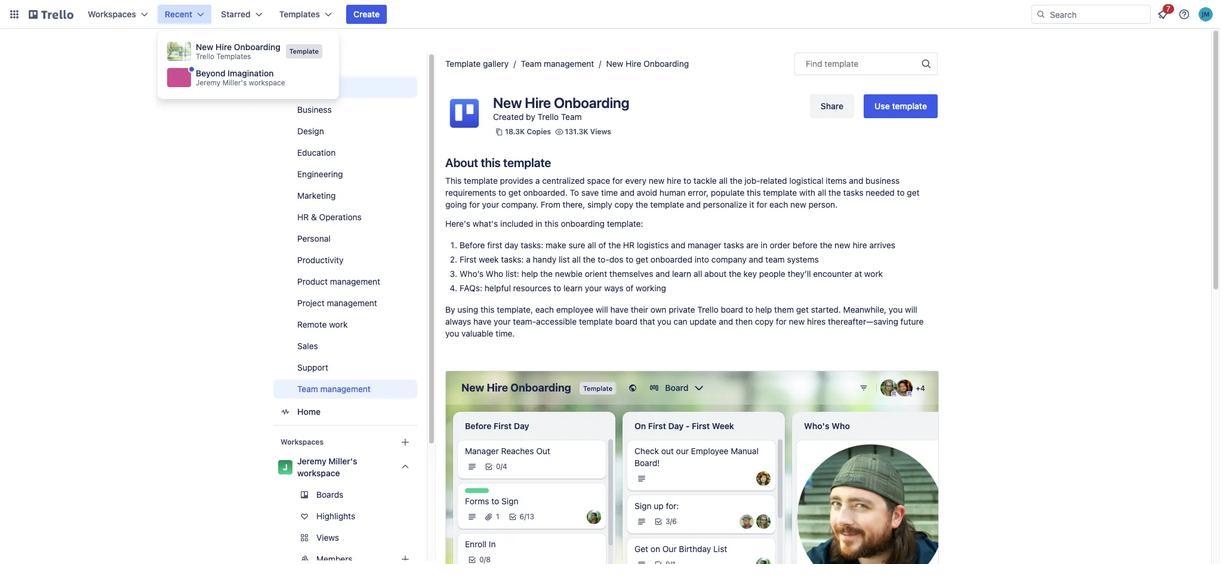 Task type: vqa. For each thing, say whether or not it's contained in the screenshot.
the leftmost work
yes



Task type: describe. For each thing, give the bounding box(es) containing it.
simply
[[587, 199, 612, 210]]

tasks inside this template provides a centralized space for every new hire to tackle all the job-related logistical items and business requirements to get onboarded. to save time and avoid human error, populate this template with all the tasks needed to get going for your company. from there, simply copy the template and personalize it for each new person.
[[843, 187, 864, 198]]

0 vertical spatial in
[[536, 218, 542, 229]]

are
[[746, 240, 759, 250]]

2 vertical spatial you
[[445, 328, 459, 338]]

boards link for home
[[273, 53, 417, 74]]

to inside by using this template, each employee will have their own private trello board to help them get started. meanwhile, you will always have your team-accessible template board that you can update and then copy for new hires thereafter—saving future you valuable time.
[[746, 304, 753, 315]]

find template
[[806, 59, 859, 69]]

engineering
[[297, 169, 343, 179]]

product management link
[[273, 272, 417, 291]]

0 vertical spatial learn
[[672, 269, 691, 279]]

trello team image
[[445, 94, 484, 133]]

here's
[[445, 218, 470, 229]]

all right sure at the left of page
[[588, 240, 596, 250]]

new for new hire onboarding trello templates
[[196, 42, 213, 52]]

help inside before first day tasks: make sure all of the hr logistics and manager tasks are in order before the new hire arrives first week tasks: a handy list all the to-dos to get onboarded into company and team systems who's who list: help the newbie orient themselves and learn all about the key people they'll encounter at work faqs: helpful resources to learn your ways of working
[[522, 269, 538, 279]]

to down newbie at the top left
[[554, 283, 561, 293]]

company
[[711, 254, 747, 264]]

0 horizontal spatial hr
[[297, 212, 309, 222]]

use
[[875, 101, 890, 111]]

0 vertical spatial of
[[598, 240, 606, 250]]

and down are
[[749, 254, 763, 264]]

accessible
[[536, 316, 577, 327]]

new hire onboarding link
[[606, 59, 689, 69]]

18.3k
[[505, 127, 525, 136]]

faqs:
[[460, 283, 482, 293]]

that
[[640, 316, 655, 327]]

dos
[[609, 254, 623, 264]]

131.3k
[[565, 127, 588, 136]]

boards for views
[[316, 490, 343, 500]]

starred button
[[214, 5, 270, 24]]

private
[[669, 304, 695, 315]]

onboarding for new hire onboarding created by trello team
[[554, 94, 629, 111]]

productivity
[[297, 255, 344, 265]]

0 vertical spatial have
[[610, 304, 629, 315]]

management for product management link
[[330, 276, 380, 287]]

template for template gallery
[[445, 59, 481, 69]]

template for template
[[289, 47, 319, 55]]

jeremy miller (jeremymiller198) image
[[1199, 7, 1213, 21]]

and inside by using this template, each employee will have their own private trello board to help them get started. meanwhile, you will always have your team-accessible template board that you can update and then copy for new hires thereafter—saving future you valuable time.
[[719, 316, 733, 327]]

first
[[487, 240, 502, 250]]

back to home image
[[29, 5, 73, 24]]

items
[[826, 176, 847, 186]]

by
[[445, 304, 455, 315]]

onboarded.
[[523, 187, 568, 198]]

boards for home
[[297, 58, 325, 68]]

project management
[[297, 298, 377, 308]]

1 horizontal spatial you
[[657, 316, 671, 327]]

productivity link
[[273, 251, 417, 270]]

workspaces button
[[81, 5, 155, 24]]

0 vertical spatial board
[[721, 304, 743, 315]]

workspace inside beyond imagination jeremy miller's workspace
[[249, 78, 285, 87]]

and up onboarded
[[671, 240, 685, 250]]

arrives
[[869, 240, 895, 250]]

before first day tasks: make sure all of the hr logistics and manager tasks are in order before the new hire arrives first week tasks: a handy list all the to-dos to get onboarded into company and team systems who's who list: help the newbie orient themselves and learn all about the key people they'll encounter at work faqs: helpful resources to learn your ways of working
[[460, 240, 895, 293]]

j
[[283, 462, 288, 472]]

hire for new hire onboarding created by trello team
[[525, 94, 551, 111]]

jeremy miller's workspace
[[297, 456, 357, 478]]

get inside before first day tasks: make sure all of the hr logistics and manager tasks are in order before the new hire arrives first week tasks: a handy list all the to-dos to get onboarded into company and team systems who's who list: help the newbie orient themselves and learn all about the key people they'll encounter at work faqs: helpful resources to learn your ways of working
[[636, 254, 648, 264]]

imagination
[[228, 68, 274, 78]]

copies
[[527, 127, 551, 136]]

onboarded
[[651, 254, 692, 264]]

the left key
[[729, 269, 741, 279]]

with
[[799, 187, 815, 198]]

boards link for views
[[273, 485, 417, 504]]

and down every on the right of page
[[620, 187, 635, 198]]

encounter
[[813, 269, 852, 279]]

human
[[660, 187, 686, 198]]

1 will from the left
[[596, 304, 608, 315]]

who
[[486, 269, 503, 279]]

hr & operations
[[297, 212, 362, 222]]

beyond imagination jeremy miller's workspace
[[196, 68, 285, 87]]

2 will from the left
[[905, 304, 917, 315]]

education
[[297, 147, 336, 158]]

onboarding for new hire onboarding trello templates
[[234, 42, 280, 52]]

product
[[297, 276, 328, 287]]

for down requirements
[[469, 199, 480, 210]]

1 vertical spatial tasks:
[[501, 254, 524, 264]]

help inside by using this template, each employee will have their own private trello board to help them get started. meanwhile, you will always have your team-accessible template board that you can update and then copy for new hires thereafter—saving future you valuable time.
[[756, 304, 772, 315]]

remote work
[[297, 319, 348, 330]]

team-
[[513, 316, 536, 327]]

all up person.
[[818, 187, 826, 198]]

tasks inside before first day tasks: make sure all of the hr logistics and manager tasks are in order before the new hire arrives first week tasks: a handy list all the to-dos to get onboarded into company and team systems who's who list: help the newbie orient themselves and learn all about the key people they'll encounter at work faqs: helpful resources to learn your ways of working
[[724, 240, 744, 250]]

project management link
[[273, 294, 417, 313]]

it
[[749, 199, 754, 210]]

2 horizontal spatial you
[[889, 304, 903, 315]]

support link
[[273, 358, 417, 377]]

0 horizontal spatial team
[[297, 384, 318, 394]]

before
[[793, 240, 818, 250]]

manager
[[688, 240, 721, 250]]

company.
[[501, 199, 538, 210]]

about this template
[[445, 156, 551, 170]]

valuable
[[462, 328, 493, 338]]

template inside by using this template, each employee will have their own private trello board to help them get started. meanwhile, you will always have your team-accessible template board that you can update and then copy for new hires thereafter—saving future you valuable time.
[[579, 316, 613, 327]]

order
[[770, 240, 790, 250]]

for right it
[[757, 199, 767, 210]]

the up dos
[[608, 240, 621, 250]]

always
[[445, 316, 471, 327]]

business link
[[273, 100, 417, 119]]

131.3k views
[[565, 127, 611, 136]]

0 vertical spatial team management link
[[521, 59, 594, 69]]

personal
[[297, 233, 331, 244]]

1 vertical spatial workspaces
[[281, 438, 324, 447]]

update
[[690, 316, 717, 327]]

the right before
[[820, 240, 832, 250]]

share
[[821, 101, 844, 111]]

home image
[[278, 405, 293, 419]]

all down into
[[694, 269, 702, 279]]

using
[[457, 304, 478, 315]]

for up "time"
[[612, 176, 623, 186]]

thereafter—saving
[[828, 316, 898, 327]]

operations
[[319, 212, 362, 222]]

trello inside the new hire onboarding created by trello team
[[538, 112, 559, 122]]

management for project management link
[[327, 298, 377, 308]]

templates link
[[273, 76, 417, 98]]

about
[[704, 269, 727, 279]]

centralized
[[542, 176, 585, 186]]

2 vertical spatial templates
[[297, 82, 338, 92]]

management for left team management link
[[320, 384, 371, 394]]

marketing
[[297, 190, 336, 201]]

new down with
[[790, 199, 806, 210]]

team management inside team management link
[[297, 384, 371, 394]]

1 vertical spatial work
[[329, 319, 348, 330]]

the up populate
[[730, 176, 742, 186]]

jeremy inside beyond imagination jeremy miller's workspace
[[196, 78, 220, 87]]

this down from
[[545, 218, 559, 229]]

starred
[[221, 9, 251, 19]]

new hire onboarding created by trello team
[[493, 94, 629, 122]]

from
[[541, 199, 560, 210]]

new hire onboarding
[[606, 59, 689, 69]]

1 vertical spatial board
[[615, 316, 638, 327]]

get right needed
[[907, 187, 920, 198]]

miller's inside beyond imagination jeremy miller's workspace
[[222, 78, 247, 87]]

personal link
[[273, 229, 417, 248]]

all up populate
[[719, 176, 728, 186]]

template board image
[[278, 80, 293, 94]]

there,
[[563, 199, 585, 210]]

a inside before first day tasks: make sure all of the hr logistics and manager tasks are in order before the new hire arrives first week tasks: a handy list all the to-dos to get onboarded into company and team systems who's who list: help the newbie orient themselves and learn all about the key people they'll encounter at work faqs: helpful resources to learn your ways of working
[[526, 254, 531, 264]]

hire inside this template provides a centralized space for every new hire to tackle all the job-related logistical items and business requirements to get onboarded. to save time and avoid human error, populate this template with all the tasks needed to get going for your company. from there, simply copy the template and personalize it for each new person.
[[667, 176, 681, 186]]

beyond
[[196, 68, 225, 78]]

0 horizontal spatial learn
[[564, 283, 583, 293]]

to down provides
[[498, 187, 506, 198]]

each inside by using this template, each employee will have their own private trello board to help them get started. meanwhile, you will always have your team-accessible template board that you can update and then copy for new hires thereafter—saving future you valuable time.
[[535, 304, 554, 315]]

about
[[445, 156, 478, 170]]

the down the handy
[[540, 269, 553, 279]]

0 vertical spatial team management
[[521, 59, 594, 69]]

add image
[[398, 552, 412, 564]]

forward image
[[415, 552, 429, 564]]

recent button
[[158, 5, 211, 24]]

themselves
[[609, 269, 653, 279]]

template up requirements
[[464, 176, 498, 186]]

all right list at the top left of page
[[572, 254, 581, 264]]

workspaces inside "popup button"
[[88, 9, 136, 19]]

work inside before first day tasks: make sure all of the hr logistics and manager tasks are in order before the new hire arrives first week tasks: a handy list all the to-dos to get onboarded into company and team systems who's who list: help the newbie orient themselves and learn all about the key people they'll encounter at work faqs: helpful resources to learn your ways of working
[[864, 269, 883, 279]]

the down avoid
[[636, 199, 648, 210]]

your inside by using this template, each employee will have their own private trello board to help them get started. meanwhile, you will always have your team-accessible template board that you can update and then copy for new hires thereafter—saving future you valuable time.
[[494, 316, 511, 327]]

orient
[[585, 269, 607, 279]]

0 vertical spatial team
[[521, 59, 542, 69]]

working
[[636, 283, 666, 293]]

sales link
[[273, 337, 417, 356]]

get inside by using this template, each employee will have their own private trello board to help them get started. meanwhile, you will always have your team-accessible template board that you can update and then copy for new hires thereafter—saving future you valuable time.
[[796, 304, 809, 315]]

copy inside by using this template, each employee will have their own private trello board to help them get started. meanwhile, you will always have your team-accessible template board that you can update and then copy for new hires thereafter—saving future you valuable time.
[[755, 316, 774, 327]]



Task type: locate. For each thing, give the bounding box(es) containing it.
will
[[596, 304, 608, 315], [905, 304, 917, 315]]

0 horizontal spatial onboarding
[[234, 42, 280, 52]]

new for new hire onboarding
[[606, 59, 623, 69]]

trello up update
[[697, 304, 719, 315]]

help up the resources
[[522, 269, 538, 279]]

hire
[[667, 176, 681, 186], [853, 240, 867, 250]]

template down human
[[650, 199, 684, 210]]

a inside this template provides a centralized space for every new hire to tackle all the job-related logistical items and business requirements to get onboarded. to save time and avoid human error, populate this template with all the tasks needed to get going for your company. from there, simply copy the template and personalize it for each new person.
[[535, 176, 540, 186]]

hire up by
[[525, 94, 551, 111]]

1 vertical spatial boards link
[[273, 485, 417, 504]]

7 notifications image
[[1156, 7, 1170, 21]]

new up beyond
[[196, 42, 213, 52]]

will up future on the bottom of page
[[905, 304, 917, 315]]

a left the handy
[[526, 254, 531, 264]]

this inside by using this template, each employee will have their own private trello board to help them get started. meanwhile, you will always have your team-accessible template board that you can update and then copy for new hires thereafter—saving future you valuable time.
[[481, 304, 495, 315]]

remote
[[297, 319, 327, 330]]

hire for new hire onboarding
[[626, 59, 641, 69]]

learn down onboarded
[[672, 269, 691, 279]]

primary element
[[0, 0, 1220, 29]]

marketing link
[[273, 186, 417, 205]]

logistical
[[789, 176, 824, 186]]

templates up board image
[[279, 9, 320, 19]]

0 vertical spatial views
[[590, 127, 611, 136]]

1 horizontal spatial new
[[493, 94, 522, 111]]

board image
[[278, 56, 293, 70]]

team inside the new hire onboarding created by trello team
[[561, 112, 582, 122]]

template up provides
[[503, 156, 551, 170]]

menu containing new hire onboarding
[[165, 38, 332, 92]]

1 horizontal spatial team
[[521, 59, 542, 69]]

1 horizontal spatial of
[[626, 283, 634, 293]]

1 horizontal spatial hire
[[853, 240, 867, 250]]

1 vertical spatial hire
[[626, 59, 641, 69]]

1 horizontal spatial workspaces
[[281, 438, 324, 447]]

1 vertical spatial boards
[[316, 490, 343, 500]]

template up board image
[[289, 47, 319, 55]]

this right about
[[481, 156, 501, 170]]

2 horizontal spatial trello
[[697, 304, 719, 315]]

and down error,
[[686, 199, 701, 210]]

copy
[[615, 199, 633, 210], [755, 316, 774, 327]]

resources
[[513, 283, 551, 293]]

2 vertical spatial your
[[494, 316, 511, 327]]

get
[[508, 187, 521, 198], [907, 187, 920, 198], [636, 254, 648, 264], [796, 304, 809, 315]]

hire inside before first day tasks: make sure all of the hr logistics and manager tasks are in order before the new hire arrives first week tasks: a handy list all the to-dos to get onboarded into company and team systems who's who list: help the newbie orient themselves and learn all about the key people they'll encounter at work faqs: helpful resources to learn your ways of working
[[853, 240, 867, 250]]

new for new hire onboarding created by trello team
[[493, 94, 522, 111]]

hire inside the new hire onboarding created by trello team
[[525, 94, 551, 111]]

miller's inside jeremy miller's workspace
[[329, 456, 357, 466]]

new
[[649, 176, 665, 186], [790, 199, 806, 210], [835, 240, 851, 250], [789, 316, 805, 327]]

hire up beyond
[[216, 42, 232, 52]]

use template
[[875, 101, 927, 111]]

templates inside popup button
[[279, 9, 320, 19]]

forward image
[[415, 531, 429, 545]]

0 horizontal spatial tasks
[[724, 240, 744, 250]]

2 boards link from the top
[[273, 485, 417, 504]]

trello inside by using this template, each employee will have their own private trello board to help them get started. meanwhile, you will always have your team-accessible template board that you can update and then copy for new hires thereafter—saving future you valuable time.
[[697, 304, 719, 315]]

miller's down home "link"
[[329, 456, 357, 466]]

0 vertical spatial your
[[482, 199, 499, 210]]

1 horizontal spatial work
[[864, 269, 883, 279]]

to up error,
[[684, 176, 691, 186]]

in right included at the left top of the page
[[536, 218, 542, 229]]

workspace
[[249, 78, 285, 87], [297, 468, 340, 478]]

views inside views link
[[316, 532, 339, 543]]

jeremy down new hire onboarding trello templates
[[196, 78, 220, 87]]

1 vertical spatial templates
[[216, 52, 251, 61]]

0 vertical spatial workspaces
[[88, 9, 136, 19]]

0 vertical spatial a
[[535, 176, 540, 186]]

create button
[[346, 5, 387, 24]]

team up 131.3k
[[561, 112, 582, 122]]

hr & operations link
[[273, 208, 417, 227]]

hire left "arrives"
[[853, 240, 867, 250]]

they'll
[[788, 269, 811, 279]]

2 vertical spatial team
[[297, 384, 318, 394]]

1 horizontal spatial views
[[590, 127, 611, 136]]

people
[[759, 269, 785, 279]]

0 vertical spatial help
[[522, 269, 538, 279]]

hire down primary element
[[626, 59, 641, 69]]

1 horizontal spatial hire
[[525, 94, 551, 111]]

error,
[[688, 187, 709, 198]]

0 horizontal spatial copy
[[615, 199, 633, 210]]

personalize
[[703, 199, 747, 210]]

1 horizontal spatial hr
[[623, 240, 635, 250]]

in inside before first day tasks: make sure all of the hr logistics and manager tasks are in order before the new hire arrives first week tasks: a handy list all the to-dos to get onboarded into company and team systems who's who list: help the newbie orient themselves and learn all about the key people they'll encounter at work faqs: helpful resources to learn your ways of working
[[761, 240, 768, 250]]

0 horizontal spatial in
[[536, 218, 542, 229]]

sales
[[297, 341, 318, 351]]

helpful
[[485, 283, 511, 293]]

to up then
[[746, 304, 753, 315]]

0 vertical spatial boards
[[297, 58, 325, 68]]

management up the new hire onboarding created by trello team on the top of the page
[[544, 59, 594, 69]]

business
[[866, 176, 900, 186]]

1 vertical spatial your
[[585, 283, 602, 293]]

onboarding inside the new hire onboarding created by trello team
[[554, 94, 629, 111]]

their
[[631, 304, 648, 315]]

Find template field
[[795, 53, 938, 75]]

create a workspace image
[[398, 435, 412, 450]]

highlights link
[[273, 507, 417, 526]]

of up to-
[[598, 240, 606, 250]]

tasks down items
[[843, 187, 864, 198]]

0 horizontal spatial will
[[596, 304, 608, 315]]

by using this template, each employee will have their own private trello board to help them get started. meanwhile, you will always have your team-accessible template board that you can update and then copy for new hires thereafter—saving future you valuable time.
[[445, 304, 924, 338]]

can
[[674, 316, 687, 327]]

gallery
[[483, 59, 509, 69]]

template down related
[[763, 187, 797, 198]]

new inside new hire onboarding trello templates
[[196, 42, 213, 52]]

a
[[535, 176, 540, 186], [526, 254, 531, 264]]

0 horizontal spatial hire
[[216, 42, 232, 52]]

templates up "business" in the top of the page
[[297, 82, 338, 92]]

boards up highlights
[[316, 490, 343, 500]]

template
[[289, 47, 319, 55], [445, 59, 481, 69]]

open information menu image
[[1178, 8, 1190, 20]]

support
[[297, 362, 328, 372]]

0 vertical spatial hr
[[297, 212, 309, 222]]

management down the support link
[[320, 384, 371, 394]]

1 vertical spatial in
[[761, 240, 768, 250]]

0 vertical spatial tasks:
[[521, 240, 543, 250]]

1 vertical spatial workspace
[[297, 468, 340, 478]]

template,
[[497, 304, 533, 315]]

management down productivity link
[[330, 276, 380, 287]]

2 horizontal spatial onboarding
[[644, 59, 689, 69]]

new up avoid
[[649, 176, 665, 186]]

and down onboarded
[[656, 269, 670, 279]]

2 vertical spatial new
[[493, 94, 522, 111]]

0 horizontal spatial you
[[445, 328, 459, 338]]

into
[[695, 254, 709, 264]]

onboarding for new hire onboarding
[[644, 59, 689, 69]]

new hire onboarding trello templates
[[196, 42, 280, 61]]

menu
[[165, 38, 332, 92]]

you down always
[[445, 328, 459, 338]]

team management link
[[521, 59, 594, 69], [273, 380, 417, 399]]

employee
[[556, 304, 593, 315]]

0 vertical spatial miller's
[[222, 78, 247, 87]]

1 vertical spatial hire
[[853, 240, 867, 250]]

1 boards link from the top
[[273, 53, 417, 74]]

views down highlights
[[316, 532, 339, 543]]

space
[[587, 176, 610, 186]]

1 vertical spatial template
[[445, 59, 481, 69]]

needed
[[866, 187, 895, 198]]

and right items
[[849, 176, 863, 186]]

0 vertical spatial new
[[196, 42, 213, 52]]

18.3k copies
[[505, 127, 551, 136]]

0 horizontal spatial new
[[196, 42, 213, 52]]

handy
[[533, 254, 556, 264]]

onboarding
[[561, 218, 605, 229]]

make
[[546, 240, 566, 250]]

this right using
[[481, 304, 495, 315]]

hire for new hire onboarding trello templates
[[216, 42, 232, 52]]

team management
[[521, 59, 594, 69], [297, 384, 371, 394]]

1 vertical spatial team management
[[297, 384, 371, 394]]

trello right by
[[538, 112, 559, 122]]

this
[[445, 176, 462, 186]]

1 vertical spatial tasks
[[724, 240, 744, 250]]

remote work link
[[273, 315, 417, 334]]

miller's down new hire onboarding trello templates
[[222, 78, 247, 87]]

template:
[[607, 218, 643, 229]]

this down job-
[[747, 187, 761, 198]]

learn down newbie at the top left
[[564, 283, 583, 293]]

a up onboarded.
[[535, 176, 540, 186]]

1 vertical spatial onboarding
[[644, 59, 689, 69]]

1 horizontal spatial tasks
[[843, 187, 864, 198]]

recent
[[165, 9, 192, 19]]

1 vertical spatial trello
[[538, 112, 559, 122]]

get down provides
[[508, 187, 521, 198]]

template gallery
[[445, 59, 509, 69]]

trello
[[196, 52, 214, 61], [538, 112, 559, 122], [697, 304, 719, 315]]

each down related
[[770, 199, 788, 210]]

the left to-
[[583, 254, 595, 264]]

1 vertical spatial copy
[[755, 316, 774, 327]]

list:
[[506, 269, 519, 279]]

to right needed
[[897, 187, 905, 198]]

first
[[460, 254, 477, 264]]

1 vertical spatial each
[[535, 304, 554, 315]]

2 horizontal spatial new
[[606, 59, 623, 69]]

provides
[[500, 176, 533, 186]]

workspace right j
[[297, 468, 340, 478]]

1 horizontal spatial jeremy
[[297, 456, 326, 466]]

1 horizontal spatial trello
[[538, 112, 559, 122]]

each inside this template provides a centralized space for every new hire to tackle all the job-related logistical items and business requirements to get onboarded. to save time and avoid human error, populate this template with all the tasks needed to get going for your company. from there, simply copy the template and personalize it for each new person.
[[770, 199, 788, 210]]

in right are
[[761, 240, 768, 250]]

0 horizontal spatial have
[[473, 316, 492, 327]]

new inside by using this template, each employee will have their own private trello board to help them get started. meanwhile, you will always have your team-accessible template board that you can update and then copy for new hires thereafter—saving future you valuable time.
[[789, 316, 805, 327]]

0 vertical spatial templates
[[279, 9, 320, 19]]

started.
[[811, 304, 841, 315]]

new inside the new hire onboarding created by trello team
[[493, 94, 522, 111]]

tasks: up list:
[[501, 254, 524, 264]]

for down 'them'
[[776, 316, 787, 327]]

template inside button
[[892, 101, 927, 111]]

new inside before first day tasks: make sure all of the hr logistics and manager tasks are in order before the new hire arrives first week tasks: a handy list all the to-dos to get onboarded into company and team systems who's who list: help the newbie orient themselves and learn all about the key people they'll encounter at work faqs: helpful resources to learn your ways of working
[[835, 240, 851, 250]]

week
[[479, 254, 499, 264]]

hr up dos
[[623, 240, 635, 250]]

0 vertical spatial hire
[[667, 176, 681, 186]]

1 horizontal spatial a
[[535, 176, 540, 186]]

1 horizontal spatial board
[[721, 304, 743, 315]]

1 vertical spatial jeremy
[[297, 456, 326, 466]]

this inside this template provides a centralized space for every new hire to tackle all the job-related logistical items and business requirements to get onboarded. to save time and avoid human error, populate this template with all the tasks needed to get going for your company. from there, simply copy the template and personalize it for each new person.
[[747, 187, 761, 198]]

0 horizontal spatial of
[[598, 240, 606, 250]]

learn
[[672, 269, 691, 279], [564, 283, 583, 293]]

each up accessible
[[535, 304, 554, 315]]

&
[[311, 212, 317, 222]]

0 vertical spatial each
[[770, 199, 788, 210]]

1 horizontal spatial will
[[905, 304, 917, 315]]

you up future on the bottom of page
[[889, 304, 903, 315]]

template right use
[[892, 101, 927, 111]]

miller's
[[222, 78, 247, 87], [329, 456, 357, 466]]

at
[[855, 269, 862, 279]]

your inside before first day tasks: make sure all of the hr logistics and manager tasks are in order before the new hire arrives first week tasks: a handy list all the to-dos to get onboarded into company and team systems who's who list: help the newbie orient themselves and learn all about the key people they'll encounter at work faqs: helpful resources to learn your ways of working
[[585, 283, 602, 293]]

1 vertical spatial of
[[626, 283, 634, 293]]

copy inside this template provides a centralized space for every new hire to tackle all the job-related logistical items and business requirements to get onboarded. to save time and avoid human error, populate this template with all the tasks needed to get going for your company. from there, simply copy the template and personalize it for each new person.
[[615, 199, 633, 210]]

get up the themselves
[[636, 254, 648, 264]]

management down product management link
[[327, 298, 377, 308]]

for
[[612, 176, 623, 186], [469, 199, 480, 210], [757, 199, 767, 210], [776, 316, 787, 327]]

0 horizontal spatial workspaces
[[88, 9, 136, 19]]

0 vertical spatial hire
[[216, 42, 232, 52]]

get up hires
[[796, 304, 809, 315]]

own
[[651, 304, 666, 315]]

team management link down the support link
[[273, 380, 417, 399]]

before
[[460, 240, 485, 250]]

0 horizontal spatial miller's
[[222, 78, 247, 87]]

1 horizontal spatial each
[[770, 199, 788, 210]]

boards link up highlights link
[[273, 485, 417, 504]]

for inside by using this template, each employee will have their own private trello board to help them get started. meanwhile, you will always have your team-accessible template board that you can update and then copy for new hires thereafter—saving future you valuable time.
[[776, 316, 787, 327]]

template right find
[[825, 59, 859, 69]]

trello inside new hire onboarding trello templates
[[196, 52, 214, 61]]

meanwhile,
[[843, 304, 887, 315]]

team management up the new hire onboarding created by trello team on the top of the page
[[521, 59, 594, 69]]

design link
[[273, 122, 417, 141]]

1 vertical spatial help
[[756, 304, 772, 315]]

created
[[493, 112, 524, 122]]

have left their
[[610, 304, 629, 315]]

0 horizontal spatial work
[[329, 319, 348, 330]]

hire inside new hire onboarding trello templates
[[216, 42, 232, 52]]

jeremy right j
[[297, 456, 326, 466]]

0 horizontal spatial trello
[[196, 52, 214, 61]]

tasks: up the handy
[[521, 240, 543, 250]]

template inside field
[[825, 59, 859, 69]]

1 vertical spatial hr
[[623, 240, 635, 250]]

0 horizontal spatial board
[[615, 316, 638, 327]]

1 horizontal spatial in
[[761, 240, 768, 250]]

who's
[[460, 269, 483, 279]]

workspace inside jeremy miller's workspace
[[297, 468, 340, 478]]

use template button
[[864, 94, 938, 118]]

boards right board image
[[297, 58, 325, 68]]

the down items
[[829, 187, 841, 198]]

hr inside before first day tasks: make sure all of the hr logistics and manager tasks are in order before the new hire arrives first week tasks: a handy list all the to-dos to get onboarded into company and team systems who's who list: help the newbie orient themselves and learn all about the key people they'll encounter at work faqs: helpful resources to learn your ways of working
[[623, 240, 635, 250]]

jeremy inside jeremy miller's workspace
[[297, 456, 326, 466]]

board up then
[[721, 304, 743, 315]]

1 vertical spatial team
[[561, 112, 582, 122]]

1 horizontal spatial team management
[[521, 59, 594, 69]]

search image
[[1036, 10, 1046, 19]]

2 horizontal spatial team
[[561, 112, 582, 122]]

0 horizontal spatial team management
[[297, 384, 371, 394]]

1 horizontal spatial copy
[[755, 316, 774, 327]]

0 horizontal spatial workspace
[[249, 78, 285, 87]]

copy down "time"
[[615, 199, 633, 210]]

2 horizontal spatial hire
[[626, 59, 641, 69]]

every
[[625, 176, 647, 186]]

trello up beyond
[[196, 52, 214, 61]]

1 horizontal spatial onboarding
[[554, 94, 629, 111]]

boards link
[[273, 53, 417, 74], [273, 485, 417, 504]]

team management down the support link
[[297, 384, 371, 394]]

will down ways
[[596, 304, 608, 315]]

1 horizontal spatial help
[[756, 304, 772, 315]]

systems
[[787, 254, 819, 264]]

new down 'them'
[[789, 316, 805, 327]]

to right dos
[[626, 254, 633, 264]]

have up valuable
[[473, 316, 492, 327]]

2 vertical spatial onboarding
[[554, 94, 629, 111]]

your inside this template provides a centralized space for every new hire to tackle all the job-related logistical items and business requirements to get onboarded. to save time and avoid human error, populate this template with all the tasks needed to get going for your company. from there, simply copy the template and personalize it for each new person.
[[482, 199, 499, 210]]

template left gallery
[[445, 59, 481, 69]]

1 vertical spatial you
[[657, 316, 671, 327]]

template gallery link
[[445, 59, 509, 69]]

and left then
[[719, 316, 733, 327]]

time.
[[496, 328, 515, 338]]

work down project management
[[329, 319, 348, 330]]

0 horizontal spatial template
[[289, 47, 319, 55]]

1 vertical spatial team management link
[[273, 380, 417, 399]]

here's what's included in this onboarding template:
[[445, 218, 643, 229]]

Search field
[[1046, 5, 1150, 23]]

onboarding inside new hire onboarding trello templates
[[234, 42, 280, 52]]

highlights
[[316, 511, 355, 521]]

team right gallery
[[521, 59, 542, 69]]

your down orient
[[585, 283, 602, 293]]

1 horizontal spatial have
[[610, 304, 629, 315]]

hires
[[807, 316, 826, 327]]

views right 131.3k
[[590, 127, 611, 136]]

sure
[[569, 240, 585, 250]]

templates inside new hire onboarding trello templates
[[216, 52, 251, 61]]

template down 'employee' at bottom
[[579, 316, 613, 327]]

boards
[[297, 58, 325, 68], [316, 490, 343, 500]]

your up the what's
[[482, 199, 499, 210]]

boards link up templates link
[[273, 53, 417, 74]]

1 vertical spatial new
[[606, 59, 623, 69]]

0 horizontal spatial team management link
[[273, 380, 417, 399]]

team management link up the new hire onboarding created by trello team on the top of the page
[[521, 59, 594, 69]]

1 vertical spatial learn
[[564, 283, 583, 293]]

key
[[744, 269, 757, 279]]

work right at
[[864, 269, 883, 279]]

copy right then
[[755, 316, 774, 327]]

new
[[196, 42, 213, 52], [606, 59, 623, 69], [493, 94, 522, 111]]

this template provides a centralized space for every new hire to tackle all the job-related logistical items and business requirements to get onboarded. to save time and avoid human error, populate this template with all the tasks needed to get going for your company. from there, simply copy the template and personalize it for each new person.
[[445, 176, 920, 210]]



